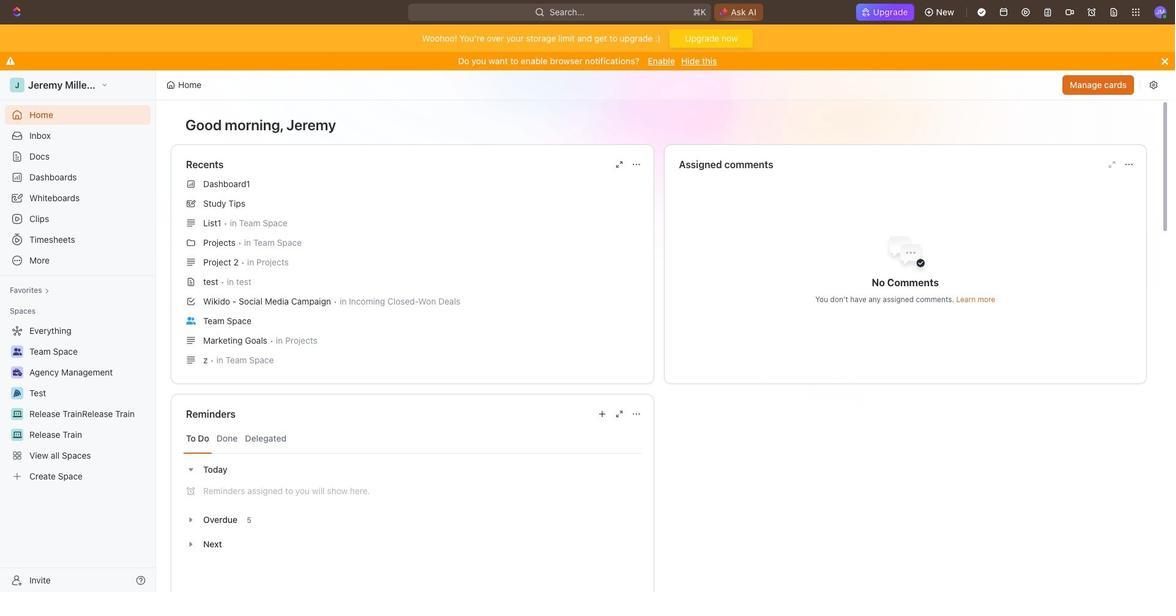 Task type: locate. For each thing, give the bounding box(es) containing it.
tree inside the sidebar navigation
[[5, 321, 151, 487]]

tab list
[[184, 424, 641, 454]]

user group image
[[186, 317, 196, 325], [13, 348, 22, 356]]

1 vertical spatial laptop code image
[[13, 431, 22, 439]]

1 vertical spatial user group image
[[13, 348, 22, 356]]

tree
[[5, 321, 151, 487]]

0 vertical spatial laptop code image
[[13, 411, 22, 418]]

2 laptop code image from the top
[[13, 431, 22, 439]]

0 horizontal spatial user group image
[[13, 348, 22, 356]]

laptop code image
[[13, 411, 22, 418], [13, 431, 22, 439]]

jeremy miller's workspace, , element
[[10, 78, 24, 92]]

pizza slice image
[[13, 390, 21, 397]]

1 horizontal spatial user group image
[[186, 317, 196, 325]]



Task type: describe. For each thing, give the bounding box(es) containing it.
0 vertical spatial user group image
[[186, 317, 196, 325]]

sidebar navigation
[[0, 70, 159, 592]]

1 laptop code image from the top
[[13, 411, 22, 418]]

business time image
[[13, 369, 22, 376]]



Task type: vqa. For each thing, say whether or not it's contained in the screenshot.
Search tasks... text box in the right bottom of the page
no



